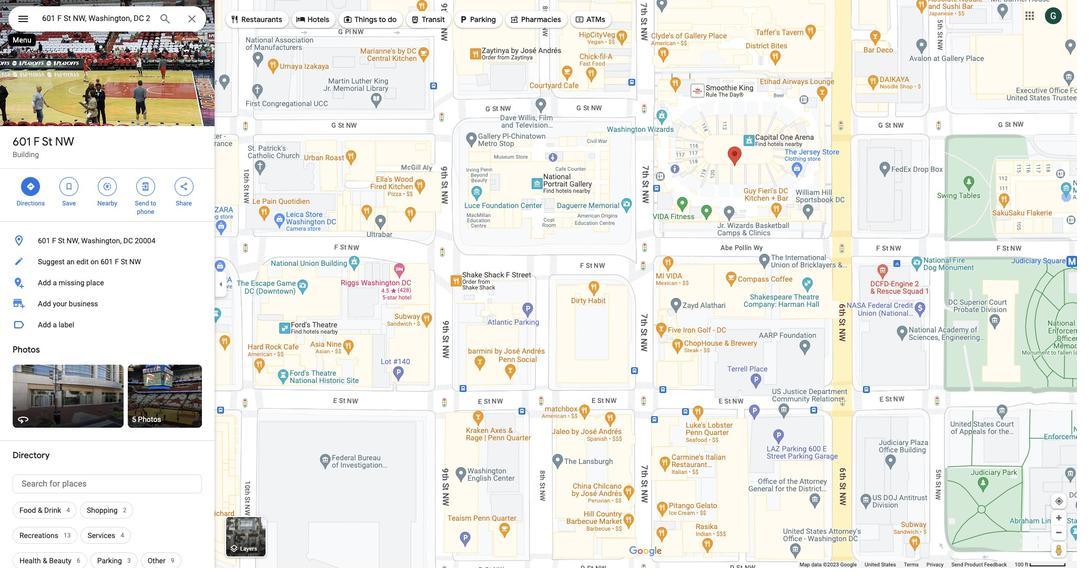 Task type: vqa. For each thing, say whether or not it's contained in the screenshot.


Task type: describe. For each thing, give the bounding box(es) containing it.
business
[[69, 300, 98, 308]]

photos inside button
[[138, 416, 161, 424]]

privacy button
[[927, 562, 944, 569]]

2 horizontal spatial st
[[121, 258, 127, 266]]

add for add a label
[[38, 321, 51, 329]]


[[103, 181, 112, 193]]

product
[[965, 562, 983, 568]]

google
[[841, 562, 857, 568]]

f for nw
[[34, 135, 40, 149]]

 hotels
[[296, 14, 329, 25]]

100 ft button
[[1015, 562, 1066, 568]]

collapse side panel image
[[215, 279, 227, 290]]

atms
[[587, 15, 606, 24]]

things
[[355, 15, 377, 24]]

states
[[881, 562, 896, 568]]

suggest
[[38, 258, 65, 266]]

add a missing place button
[[0, 273, 215, 294]]

layers
[[240, 546, 257, 553]]

601 f st nw, washington, dc 20004
[[38, 237, 155, 245]]

drink
[[44, 507, 61, 515]]

601 f st nw main content
[[0, 0, 219, 569]]

health
[[19, 557, 41, 566]]

suggest an edit on 601 f st nw button
[[0, 251, 215, 273]]


[[510, 14, 519, 25]]

 transit
[[411, 14, 445, 25]]

none field inside 601 f st nw, washington, dc 20004 field
[[42, 12, 150, 25]]

send to phone
[[135, 200, 156, 216]]

food & drink 4
[[19, 507, 70, 515]]

transit
[[422, 15, 445, 24]]

st for nw,
[[58, 237, 65, 245]]

beauty
[[49, 557, 72, 566]]

share
[[176, 200, 192, 207]]

map data ©2023 google
[[800, 562, 857, 568]]

 restaurants
[[230, 14, 282, 25]]

601 for nw
[[13, 135, 31, 149]]

5 photos button
[[128, 365, 202, 428]]

terms button
[[904, 562, 919, 569]]

suggest an edit on 601 f st nw
[[38, 258, 141, 266]]

add a label
[[38, 321, 74, 329]]

nearby
[[97, 200, 117, 207]]

recreations 13
[[19, 532, 71, 540]]

9
[[171, 558, 174, 565]]

f for nw,
[[52, 237, 56, 245]]

601 f st nw, washington, dc 20004 button
[[0, 230, 215, 251]]

label
[[59, 321, 74, 329]]

other 9
[[148, 557, 174, 566]]

add your business link
[[0, 294, 215, 315]]

zoom in image
[[1055, 515, 1063, 522]]

privacy
[[927, 562, 944, 568]]

footer inside "google maps" element
[[800, 562, 1015, 569]]

add for add your business
[[38, 300, 51, 308]]

parking inside  parking
[[470, 15, 496, 24]]

4 inside services 4
[[121, 532, 124, 540]]

to inside send to phone
[[151, 200, 156, 207]]

united states button
[[865, 562, 896, 569]]

5 photos
[[132, 416, 161, 424]]

actions for 601 f st nw region
[[0, 169, 215, 222]]

 parking
[[459, 14, 496, 25]]

united states
[[865, 562, 896, 568]]


[[64, 181, 74, 193]]

none text field inside '601 f st nw' main content
[[13, 475, 202, 494]]

parking 3
[[97, 557, 131, 566]]

restaurants
[[242, 15, 282, 24]]

directions
[[17, 200, 45, 207]]

 things to do
[[343, 14, 397, 25]]


[[343, 14, 353, 25]]

food
[[19, 507, 36, 515]]

on
[[90, 258, 99, 266]]

 button
[[8, 6, 38, 34]]


[[459, 14, 468, 25]]

place
[[86, 279, 104, 287]]

3
[[127, 558, 131, 565]]

missing
[[59, 279, 84, 287]]


[[26, 181, 35, 193]]

5
[[132, 416, 136, 424]]

601 F St NW, Washington, DC 20004 field
[[8, 6, 206, 32]]

google maps element
[[0, 0, 1078, 569]]

do
[[388, 15, 397, 24]]

nw,
[[67, 237, 79, 245]]


[[141, 181, 150, 193]]

100 ft
[[1015, 562, 1029, 568]]

add for add a missing place
[[38, 279, 51, 287]]

nw inside button
[[129, 258, 141, 266]]



Task type: locate. For each thing, give the bounding box(es) containing it.
footer containing map data ©2023 google
[[800, 562, 1015, 569]]

add down suggest
[[38, 279, 51, 287]]

2 a from the top
[[53, 321, 57, 329]]

1 horizontal spatial 601
[[38, 237, 50, 245]]

1 vertical spatial f
[[52, 237, 56, 245]]


[[179, 181, 189, 193]]

data
[[812, 562, 822, 568]]

f left nw,
[[52, 237, 56, 245]]

4 right drink
[[66, 507, 70, 515]]

601 inside 601 f st nw, washington, dc 20004 button
[[38, 237, 50, 245]]

100
[[1015, 562, 1024, 568]]

4 right services
[[121, 532, 124, 540]]

1 vertical spatial add
[[38, 300, 51, 308]]

f inside the suggest an edit on 601 f st nw button
[[115, 258, 119, 266]]

recreations
[[19, 532, 58, 540]]

parking right 
[[470, 15, 496, 24]]

hotels
[[308, 15, 329, 24]]

send up phone
[[135, 200, 149, 207]]

services
[[88, 532, 115, 540]]

st for nw
[[42, 135, 52, 149]]

1 horizontal spatial 4
[[121, 532, 124, 540]]

0 vertical spatial photos
[[13, 345, 40, 356]]

shopping
[[87, 507, 118, 515]]

0 horizontal spatial st
[[42, 135, 52, 149]]

1 vertical spatial photos
[[138, 416, 161, 424]]

directory
[[13, 451, 50, 461]]

0 vertical spatial to
[[379, 15, 386, 24]]

0 vertical spatial send
[[135, 200, 149, 207]]

send for send product feedback
[[952, 562, 964, 568]]

1 vertical spatial &
[[43, 557, 47, 566]]

1 vertical spatial send
[[952, 562, 964, 568]]

nw inside the 601 f st nw building
[[55, 135, 74, 149]]

0 horizontal spatial &
[[38, 507, 42, 515]]

to inside  things to do
[[379, 15, 386, 24]]

add left label
[[38, 321, 51, 329]]

0 horizontal spatial send
[[135, 200, 149, 207]]

13
[[64, 532, 71, 540]]

nw up 
[[55, 135, 74, 149]]

photos down the add a label
[[13, 345, 40, 356]]

2 horizontal spatial 601
[[101, 258, 113, 266]]

0 vertical spatial add
[[38, 279, 51, 287]]

0 vertical spatial f
[[34, 135, 40, 149]]

a for missing
[[53, 279, 57, 287]]

show your location image
[[1055, 497, 1064, 507]]

0 vertical spatial 4
[[66, 507, 70, 515]]

united
[[865, 562, 880, 568]]


[[411, 14, 420, 25]]

phone
[[137, 208, 154, 216]]

dc
[[123, 237, 133, 245]]

2
[[123, 507, 126, 515]]

 pharmacies
[[510, 14, 561, 25]]

0 horizontal spatial nw
[[55, 135, 74, 149]]

1 a from the top
[[53, 279, 57, 287]]

footer
[[800, 562, 1015, 569]]

6
[[77, 558, 80, 565]]

send left the product in the bottom of the page
[[952, 562, 964, 568]]

your
[[53, 300, 67, 308]]

send
[[135, 200, 149, 207], [952, 562, 964, 568]]

st
[[42, 135, 52, 149], [58, 237, 65, 245], [121, 258, 127, 266]]

601 up suggest
[[38, 237, 50, 245]]

send product feedback
[[952, 562, 1007, 568]]

pharmacies
[[521, 15, 561, 24]]

601
[[13, 135, 31, 149], [38, 237, 50, 245], [101, 258, 113, 266]]

1 vertical spatial st
[[58, 237, 65, 245]]

nw
[[55, 135, 74, 149], [129, 258, 141, 266]]

0 vertical spatial a
[[53, 279, 57, 287]]

2 vertical spatial add
[[38, 321, 51, 329]]

save
[[62, 200, 76, 207]]

services 4
[[88, 532, 124, 540]]

0 horizontal spatial 4
[[66, 507, 70, 515]]

health & beauty 6
[[19, 557, 80, 566]]

f up building
[[34, 135, 40, 149]]

601 up building
[[13, 135, 31, 149]]

& right health
[[43, 557, 47, 566]]

4
[[66, 507, 70, 515], [121, 532, 124, 540]]

&
[[38, 507, 42, 515], [43, 557, 47, 566]]


[[575, 14, 585, 25]]

add a missing place
[[38, 279, 104, 287]]

0 vertical spatial &
[[38, 507, 42, 515]]

& right food
[[38, 507, 42, 515]]

1 vertical spatial to
[[151, 200, 156, 207]]

0 horizontal spatial parking
[[97, 557, 122, 566]]

f inside 601 f st nw, washington, dc 20004 button
[[52, 237, 56, 245]]

nw down dc
[[129, 258, 141, 266]]

f
[[34, 135, 40, 149], [52, 237, 56, 245], [115, 258, 119, 266]]

a
[[53, 279, 57, 287], [53, 321, 57, 329]]

0 vertical spatial parking
[[470, 15, 496, 24]]

feedback
[[985, 562, 1007, 568]]

ft
[[1025, 562, 1029, 568]]

1 horizontal spatial nw
[[129, 258, 141, 266]]

601 inside the suggest an edit on 601 f st nw button
[[101, 258, 113, 266]]

1 horizontal spatial st
[[58, 237, 65, 245]]

add
[[38, 279, 51, 287], [38, 300, 51, 308], [38, 321, 51, 329]]

 atms
[[575, 14, 606, 25]]

a left label
[[53, 321, 57, 329]]

0 vertical spatial st
[[42, 135, 52, 149]]

1 horizontal spatial send
[[952, 562, 964, 568]]

a for label
[[53, 321, 57, 329]]


[[296, 14, 306, 25]]

0 horizontal spatial f
[[34, 135, 40, 149]]

other
[[148, 557, 166, 566]]

send inside send to phone
[[135, 200, 149, 207]]

building
[[13, 150, 39, 159]]

to left do
[[379, 15, 386, 24]]

an
[[67, 258, 75, 266]]

f inside the 601 f st nw building
[[34, 135, 40, 149]]

2 add from the top
[[38, 300, 51, 308]]

2 vertical spatial st
[[121, 258, 127, 266]]

show street view coverage image
[[1052, 542, 1067, 558]]

0 vertical spatial nw
[[55, 135, 74, 149]]

0 horizontal spatial to
[[151, 200, 156, 207]]


[[230, 14, 239, 25]]

3 add from the top
[[38, 321, 51, 329]]

1 add from the top
[[38, 279, 51, 287]]

f right on
[[115, 258, 119, 266]]

1 vertical spatial a
[[53, 321, 57, 329]]

4 inside food & drink 4
[[66, 507, 70, 515]]

add a label button
[[0, 315, 215, 336]]

2 horizontal spatial f
[[115, 258, 119, 266]]

 search field
[[8, 6, 206, 34]]

photos right 5 on the left of page
[[138, 416, 161, 424]]

shopping 2
[[87, 507, 126, 515]]

1 horizontal spatial parking
[[470, 15, 496, 24]]

1 vertical spatial 601
[[38, 237, 50, 245]]

st inside the 601 f st nw building
[[42, 135, 52, 149]]

& for beauty
[[43, 557, 47, 566]]

0 horizontal spatial photos
[[13, 345, 40, 356]]

& for drink
[[38, 507, 42, 515]]

google account: greg robinson  
(robinsongreg175@gmail.com) image
[[1045, 7, 1062, 24]]

send inside button
[[952, 562, 964, 568]]

1 vertical spatial parking
[[97, 557, 122, 566]]

2 vertical spatial 601
[[101, 258, 113, 266]]

0 horizontal spatial 601
[[13, 135, 31, 149]]

1 horizontal spatial photos
[[138, 416, 161, 424]]

edit
[[76, 258, 89, 266]]

None field
[[42, 12, 150, 25]]

send for send to phone
[[135, 200, 149, 207]]

a left "missing"
[[53, 279, 57, 287]]

20004
[[135, 237, 155, 245]]

1 vertical spatial nw
[[129, 258, 141, 266]]

1 horizontal spatial &
[[43, 557, 47, 566]]

terms
[[904, 562, 919, 568]]


[[17, 12, 29, 26]]

1 vertical spatial 4
[[121, 532, 124, 540]]

zoom out image
[[1055, 529, 1063, 537]]

add left "your"
[[38, 300, 51, 308]]

0 vertical spatial 601
[[13, 135, 31, 149]]

a inside add a missing place button
[[53, 279, 57, 287]]

parking left the 3
[[97, 557, 122, 566]]

None text field
[[13, 475, 202, 494]]

1 horizontal spatial to
[[379, 15, 386, 24]]

601 inside the 601 f st nw building
[[13, 135, 31, 149]]

add your business
[[38, 300, 98, 308]]

601 right on
[[101, 258, 113, 266]]

601 for nw,
[[38, 237, 50, 245]]

parking inside '601 f st nw' main content
[[97, 557, 122, 566]]

a inside add a label button
[[53, 321, 57, 329]]

601 f st nw building
[[13, 135, 74, 159]]

send product feedback button
[[952, 562, 1007, 569]]

washington,
[[81, 237, 122, 245]]

©2023
[[823, 562, 839, 568]]

2 vertical spatial f
[[115, 258, 119, 266]]

1 horizontal spatial f
[[52, 237, 56, 245]]

to up phone
[[151, 200, 156, 207]]



